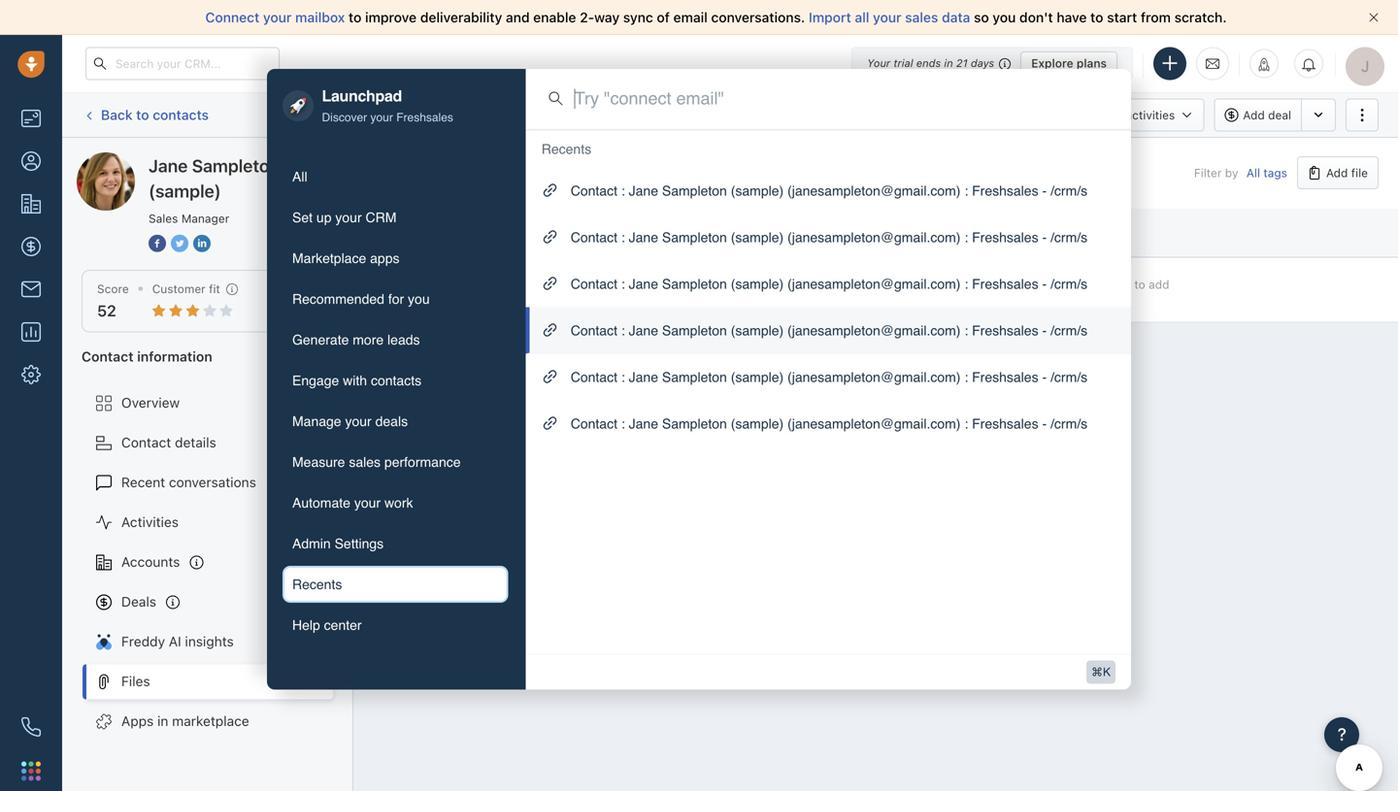 Task type: describe. For each thing, give the bounding box(es) containing it.
contact information
[[82, 349, 212, 365]]

freddy
[[121, 634, 165, 650]]

to right files
[[526, 281, 538, 295]]

accounts
[[121, 554, 180, 570]]

by
[[1226, 166, 1239, 180]]

freshsales for contact : jane sampleton (sample) (janesampleton@gmail.com) : freshsales - /crm/sales/contacts/27013954202?tab=recent-activities.no
[[972, 416, 1039, 432]]

admin settings button
[[283, 525, 509, 562]]

phone element
[[12, 708, 51, 747]]

john smith
[[687, 283, 748, 297]]

freshworks switcher image
[[21, 762, 41, 781]]

overview
[[121, 395, 180, 411]]

admin
[[292, 536, 331, 552]]

launchpad discover your freshsales
[[322, 87, 454, 124]]

add deal
[[1244, 108, 1292, 122]]

explore plans link
[[1021, 51, 1118, 75]]

sampleton for contact : jane sampleton (sample) (janesampleton@gmail.com) : freshsales - /crm/sales/contacts/27013954202?tab=recent-activities.tas
[[662, 370, 727, 385]]

jane for contact : jane sampleton (sample) (janesampleton@gmail.com) : freshsales - /crm/sales/contacts/27013954202?tab=freddy
[[629, 183, 659, 199]]

crm
[[366, 210, 397, 225]]

size
[[919, 227, 942, 238]]

email image
[[1206, 56, 1220, 72]]

updates
[[644, 108, 690, 121]]

automate
[[292, 495, 351, 511]]

(sample) for contact : jane sampleton (sample) (janesampleton@gmail.com) : freshsales - /crm/sales/contacts/27013954202?tab=sales_accounts
[[731, 276, 784, 292]]

center
[[324, 618, 362, 633]]

freshsales for contact : jane sampleton (sample) (janesampleton@gmail.com) : freshsales - /crm/sales/contacts/27013954202?tab=recent-activities.tas
[[972, 370, 1039, 385]]

jane sampleton (sample)
[[149, 155, 280, 202]]

- for contact : jane sampleton (sample) (janesampleton@gmail.com) : freshsales - /crm/sales/contacts/27013954202?tab=recent-activities.no
[[1043, 416, 1047, 432]]

list of options list box
[[526, 130, 1399, 447]]

add
[[1149, 278, 1170, 291]]

sampleton inside jane sampleton (sample)
[[192, 155, 280, 176]]

(sample) inside jane sampleton (sample)
[[149, 181, 221, 202]]

call button
[[687, 99, 746, 132]]

Try "connect email" field
[[575, 86, 1108, 111]]

recent
[[121, 475, 165, 491]]

freshsales for contact : jane sampleton (sample) (janesampleton@gmail.com) : freshsales - /crm/sales/contacts/27013954202?tab=sales_accounts
[[972, 276, 1039, 292]]

contact for contact details
[[121, 435, 171, 451]]

freshsales inside launchpad discover your freshsales
[[397, 110, 454, 124]]

add for add file
[[1327, 166, 1349, 180]]

mailbox
[[295, 9, 345, 25]]

you inside button
[[408, 291, 430, 307]]

freshsales for contact : jane sampleton (sample) (janesampleton@gmail.com) : freshsales - /crm/sales/contacts/27013954202?tab=deals
[[972, 230, 1039, 245]]

files
[[121, 674, 150, 690]]

jane for contact : jane sampleton (sample) (janesampleton@gmail.com) : freshsales - /crm/sales/contacts/27013954202?tab=recent-activities.no
[[629, 416, 659, 432]]

/crm/sales/contacts/27013954202?tab=recent- for activities.tas
[[1051, 370, 1331, 385]]

1 vertical spatial in
[[157, 714, 168, 730]]

3
[[1000, 283, 1007, 297]]

twitter circled image
[[171, 233, 188, 254]]

jane for contact : jane sampleton (sample) (janesampleton@gmail.com) : freshsales - /crm/sales/contacts/27013954202?tab=deals
[[629, 230, 659, 245]]

details
[[175, 435, 216, 451]]

data
[[942, 9, 971, 25]]

engage with contacts
[[292, 373, 422, 388]]

0 vertical spatial sales
[[906, 9, 939, 25]]

manager
[[181, 212, 230, 225]]

to inside "link"
[[136, 107, 149, 123]]

add file button
[[1298, 156, 1379, 189]]

to right how
[[446, 281, 457, 295]]

generate more leads
[[292, 332, 420, 348]]

sales for sales manager
[[149, 212, 178, 225]]

jane inside jane sampleton (sample)
[[149, 155, 188, 176]]

ai
[[169, 634, 181, 650]]

from
[[1141, 9, 1171, 25]]

activities.tas
[[1331, 370, 1399, 385]]

contact for contact : jane sampleton (sample) (janesampleton@gmail.com) : freshsales - /crm/sales/contacts/27013954202?tab=freddy
[[571, 183, 618, 199]]

recents heading inside list of options list box
[[542, 139, 592, 159]]

linkedin circled image
[[193, 233, 211, 254]]

contact : jane sampleton (sample) (janesampleton@gmail.com) : freshsales - /crm/sales/contacts/27013954202?tab=recent-activities.no
[[571, 416, 1399, 432]]

customer fit
[[152, 282, 220, 296]]

(sample) for contact : jane sampleton (sample) (janesampleton@gmail.com) : freshsales - /crm/sales/contacts/27013954202?tab=freddy
[[731, 183, 784, 199]]

automate your work button
[[283, 484, 509, 521]]

set up your crm
[[292, 210, 397, 225]]

your right all
[[873, 9, 902, 25]]

recents inside list of options list box
[[542, 141, 592, 157]]

contact details
[[121, 435, 216, 451]]

add file
[[1327, 166, 1369, 180]]

files
[[499, 281, 523, 295]]

tags
[[1264, 166, 1288, 180]]

recent conversations
[[121, 475, 256, 491]]

updates available. click to refresh.
[[644, 108, 835, 121]]

activities
[[121, 514, 179, 530]]

tab list containing all
[[283, 158, 509, 644]]

freshsales for contact : jane sampleton (sample) (janesampleton@gmail.com) : freshsales - /crm/sales/contacts/27013954202?tab=freddy
[[972, 183, 1039, 199]]

contact : jane sampleton (sample) (janesampleton@gmail.com) : freshsales - /crm/sales/contacts/27013954202?tab=recent-activities.ap
[[571, 323, 1399, 338]]

smith
[[717, 283, 748, 297]]

owner
[[687, 228, 725, 239]]

back
[[101, 107, 133, 123]]

to right "mailbox"
[[349, 9, 362, 25]]

plans
[[1077, 56, 1107, 70]]

engage
[[292, 373, 339, 388]]

recommended for you button
[[283, 280, 509, 317]]

your inside "set up your crm" button
[[335, 210, 362, 225]]

deals
[[121, 594, 156, 610]]

- for contact : jane sampleton (sample) (janesampleton@gmail.com) : freshsales - /crm/sales/contacts/27013954202?tab=sales_accounts
[[1043, 276, 1047, 292]]

refresh.
[[793, 108, 835, 121]]

launchpad
[[322, 87, 402, 105]]

1 horizontal spatial all
[[1247, 166, 1261, 180]]

discover
[[322, 110, 367, 124]]

performance
[[385, 454, 461, 470]]

freshsales for contact : jane sampleton (sample) (janesampleton@gmail.com) : freshsales - /crm/sales/contacts/27013954202?tab=recent-activities.ap
[[972, 323, 1039, 338]]

available.
[[694, 108, 745, 121]]

apps in marketplace
[[121, 714, 249, 730]]

marketplace apps
[[292, 250, 400, 266]]

with
[[343, 373, 367, 388]]

measure sales performance button
[[283, 444, 509, 481]]

manage
[[292, 414, 342, 429]]

added on
[[1000, 228, 1054, 239]]

measure
[[292, 454, 345, 470]]

manage your deals
[[292, 414, 408, 429]]

sampleton for contact : jane sampleton (sample) (janesampleton@gmail.com) : freshsales - /crm/sales/contacts/27013954202?tab=recent-activities.no
[[662, 416, 727, 432]]

back to contacts
[[101, 107, 209, 123]]

how to attach files to contacts?
[[418, 281, 596, 295]]

for
[[388, 291, 404, 307]]

set
[[292, 210, 313, 225]]

how
[[418, 281, 443, 295]]

activities.ap
[[1331, 323, 1399, 338]]

more
[[353, 332, 384, 348]]

score
[[97, 282, 129, 296]]

back to contacts link
[[82, 100, 210, 130]]

all inside all button
[[292, 169, 308, 184]]

call
[[716, 108, 737, 122]]

freddy ai insights
[[121, 634, 234, 650]]

recents inside recents button
[[292, 577, 342, 592]]

start
[[1108, 9, 1138, 25]]

contact : jane sampleton (sample) (janesampleton@gmail.com) : freshsales - /crm/sales/contacts/27013954202?tab=recent-activities.tas
[[571, 370, 1399, 385]]

of
[[657, 9, 670, 25]]

sampleton for contact : jane sampleton (sample) (janesampleton@gmail.com) : freshsales - /crm/sales/contacts/27013954202?tab=sales_accounts
[[662, 276, 727, 292]]

marketplace apps button
[[283, 240, 509, 277]]

your inside automate your work button
[[354, 495, 381, 511]]

phone image
[[21, 718, 41, 737]]



Task type: vqa. For each thing, say whether or not it's contained in the screenshot.
What's new IMAGE
no



Task type: locate. For each thing, give the bounding box(es) containing it.
connect
[[205, 9, 260, 25]]

sampleton for contact : jane sampleton (sample) (janesampleton@gmail.com) : freshsales - /crm/sales/contacts/27013954202?tab=recent-activities.ap
[[662, 323, 727, 338]]

sales up facebook circled image
[[149, 212, 178, 225]]

sales left the activities
[[1094, 108, 1123, 122]]

1 vertical spatial days
[[1011, 283, 1036, 297]]

contacts?
[[541, 281, 596, 295]]

sales left data
[[906, 9, 939, 25]]

email button
[[608, 99, 677, 132]]

work
[[385, 495, 413, 511]]

activities
[[1126, 108, 1176, 122]]

deals
[[376, 414, 408, 429]]

2 (janesampleton@gmail.com) from the top
[[788, 230, 961, 245]]

- for contact : jane sampleton (sample) (janesampleton@gmail.com) : freshsales - /crm/sales/contacts/27013954202?tab=recent-activities.ap
[[1043, 323, 1047, 338]]

way
[[595, 9, 620, 25]]

your down launchpad
[[371, 110, 393, 124]]

(sample) for contact : jane sampleton (sample) (janesampleton@gmail.com) : freshsales - /crm/sales/contacts/27013954202?tab=recent-activities.tas
[[731, 370, 784, 385]]

0 horizontal spatial in
[[157, 714, 168, 730]]

0 vertical spatial click
[[748, 108, 775, 121]]

call link
[[687, 99, 746, 132]]

insights
[[185, 634, 234, 650]]

4 (janesampleton@gmail.com) from the top
[[788, 323, 961, 338]]

- for contact : jane sampleton (sample) (janesampleton@gmail.com) : freshsales - /crm/sales/contacts/27013954202?tab=recent-activities.tas
[[1043, 370, 1047, 385]]

0 horizontal spatial file
[[791, 228, 812, 239]]

0 vertical spatial add
[[1244, 108, 1265, 122]]

days right 21
[[971, 57, 995, 69]]

sales for sales activities
[[1094, 108, 1123, 122]]

contact for contact : jane sampleton (sample) (janesampleton@gmail.com) : freshsales - /crm/sales/contacts/27013954202?tab=recent-activities.tas
[[571, 370, 618, 385]]

file left the size
[[896, 227, 917, 238]]

Search your CRM... text field
[[85, 47, 280, 80]]

click right call
[[748, 108, 775, 121]]

tab list
[[283, 158, 509, 644]]

apps
[[370, 250, 400, 266]]

add inside button
[[1327, 166, 1349, 180]]

/crm/sales/contacts/27013954202?tab=freddy
[[1051, 183, 1327, 199]]

--
[[896, 283, 907, 297]]

your inside launchpad discover your freshsales
[[371, 110, 393, 124]]

0 vertical spatial contacts
[[153, 107, 209, 123]]

- for contact : jane sampleton (sample) (janesampleton@gmail.com) : freshsales - /crm/sales/contacts/27013954202?tab=deals
[[1043, 230, 1047, 245]]

on
[[1038, 228, 1054, 239]]

file left type
[[791, 228, 812, 239]]

type
[[815, 228, 841, 239]]

contacts inside button
[[371, 373, 422, 388]]

your
[[868, 57, 891, 69]]

import all your sales data link
[[809, 9, 974, 25]]

0 vertical spatial in
[[945, 57, 954, 69]]

freshsales up the added
[[972, 183, 1039, 199]]

jane for contact : jane sampleton (sample) (janesampleton@gmail.com) : freshsales - /crm/sales/contacts/27013954202?tab=recent-activities.ap
[[629, 323, 659, 338]]

-
[[1043, 183, 1047, 199], [1043, 230, 1047, 245], [1043, 276, 1047, 292], [896, 283, 901, 297], [901, 283, 907, 297], [1043, 323, 1047, 338], [1043, 370, 1047, 385], [1043, 416, 1047, 432]]

2-
[[580, 9, 595, 25]]

freshsales down 3 at the right top of the page
[[972, 323, 1039, 338]]

contacts inside "link"
[[153, 107, 209, 123]]

1 vertical spatial sales
[[349, 454, 381, 470]]

all tags link
[[1247, 166, 1288, 180]]

all right by
[[1247, 166, 1261, 180]]

information
[[137, 349, 212, 365]]

tags
[[1105, 227, 1132, 238]]

facebook circled image
[[149, 233, 166, 254]]

0 horizontal spatial contacts
[[153, 107, 209, 123]]

- for contact : jane sampleton (sample) (janesampleton@gmail.com) : freshsales - /crm/sales/contacts/27013954202?tab=freddy
[[1043, 183, 1047, 199]]

don't
[[1020, 9, 1054, 25]]

to right back
[[136, 107, 149, 123]]

5 (janesampleton@gmail.com) from the top
[[788, 370, 961, 385]]

deal
[[1269, 108, 1292, 122]]

(janesampleton@gmail.com) for contact : jane sampleton (sample) (janesampleton@gmail.com) : freshsales - /crm/sales/contacts/27013954202?tab=recent-activities.ap
[[788, 323, 961, 338]]

jane for contact : jane sampleton (sample) (janesampleton@gmail.com) : freshsales - /crm/sales/contacts/27013954202?tab=recent-activities.tas
[[629, 370, 659, 385]]

days right 3 at the right top of the page
[[1011, 283, 1036, 297]]

1 horizontal spatial sales
[[906, 9, 939, 25]]

all
[[1247, 166, 1261, 180], [292, 169, 308, 184]]

52
[[97, 302, 116, 320]]

file type
[[791, 228, 841, 239]]

3 (janesampleton@gmail.com) from the top
[[788, 276, 961, 292]]

contact : jane sampleton (sample) (janesampleton@gmail.com) : freshsales - /crm/sales/contacts/27013954202?tab=deals
[[571, 230, 1321, 245]]

help center button
[[283, 607, 509, 644]]

0 horizontal spatial add
[[1244, 108, 1265, 122]]

0 vertical spatial days
[[971, 57, 995, 69]]

52 button
[[97, 302, 116, 320]]

to left refresh.
[[778, 108, 789, 121]]

jane for contact : jane sampleton (sample) (janesampleton@gmail.com) : freshsales - /crm/sales/contacts/27013954202?tab=sales_accounts
[[629, 276, 659, 292]]

0 horizontal spatial sales
[[149, 212, 178, 225]]

add left deal
[[1244, 108, 1265, 122]]

0 horizontal spatial all
[[292, 169, 308, 184]]

1 vertical spatial /crm/sales/contacts/27013954202?tab=recent-
[[1051, 370, 1331, 385]]

leads
[[388, 332, 420, 348]]

file
[[1352, 166, 1369, 180]]

sales
[[906, 9, 939, 25], [349, 454, 381, 470]]

1 horizontal spatial sales
[[1094, 108, 1123, 122]]

up
[[317, 210, 332, 225]]

sales manager
[[149, 212, 230, 225]]

you right "so" on the top
[[993, 9, 1016, 25]]

0 vertical spatial sales
[[1094, 108, 1123, 122]]

sales activities
[[1094, 108, 1176, 122]]

ago
[[1040, 283, 1060, 297]]

(janesampleton@gmail.com) for contact : jane sampleton (sample) (janesampleton@gmail.com) : freshsales - /crm/sales/contacts/27013954202?tab=recent-activities.no
[[788, 416, 961, 432]]

close image
[[1370, 13, 1379, 22]]

in left 21
[[945, 57, 954, 69]]

marketplace
[[172, 714, 249, 730]]

sampleton for contact : jane sampleton (sample) (janesampleton@gmail.com) : freshsales - /crm/sales/contacts/27013954202?tab=freddy
[[662, 183, 727, 199]]

import
[[809, 9, 852, 25]]

/crm/sales/contacts/27013954202?tab=deals
[[1051, 230, 1321, 245]]

manage your deals button
[[283, 403, 509, 440]]

link
[[791, 283, 814, 297]]

freshsales up all button
[[397, 110, 454, 124]]

1 horizontal spatial contacts
[[371, 373, 422, 388]]

file for file size
[[896, 227, 917, 238]]

(sample) for contact : jane sampleton (sample) (janesampleton@gmail.com) : freshsales - /crm/sales/contacts/27013954202?tab=recent-activities.no
[[731, 416, 784, 432]]

contacts for back to contacts
[[153, 107, 209, 123]]

file
[[896, 227, 917, 238], [791, 228, 812, 239]]

1 file from the left
[[896, 227, 917, 238]]

(sample) for contact : jane sampleton (sample) (janesampleton@gmail.com) : freshsales - /crm/sales/contacts/27013954202?tab=recent-activities.ap
[[731, 323, 784, 338]]

contact for contact : jane sampleton (sample) (janesampleton@gmail.com) : freshsales - /crm/sales/contacts/27013954202?tab=recent-activities.no
[[571, 416, 618, 432]]

contact for contact information
[[82, 349, 134, 365]]

your left "mailbox"
[[263, 9, 292, 25]]

6 (janesampleton@gmail.com) from the top
[[788, 416, 961, 432]]

contact for contact : jane sampleton (sample) (janesampleton@gmail.com) : freshsales - /crm/sales/contacts/27013954202?tab=recent-activities.ap
[[571, 323, 618, 338]]

1 /crm/sales/contacts/27013954202?tab=recent- from the top
[[1051, 323, 1331, 338]]

days
[[971, 57, 995, 69], [1011, 283, 1036, 297]]

1 horizontal spatial file
[[896, 227, 917, 238]]

(janesampleton@gmail.com) for contact : jane sampleton (sample) (janesampleton@gmail.com) : freshsales - /crm/sales/contacts/27013954202?tab=deals
[[788, 230, 961, 245]]

your right up
[[335, 210, 362, 225]]

apps
[[121, 714, 154, 730]]

(sample) for contact : jane sampleton (sample) (janesampleton@gmail.com) : freshsales - /crm/sales/contacts/27013954202?tab=deals
[[731, 230, 784, 245]]

recents button
[[283, 566, 509, 603]]

1 horizontal spatial you
[[993, 9, 1016, 25]]

add for add deal
[[1244, 108, 1265, 122]]

/crm/sales/contacts/27013954202?tab=recent- for activities.no
[[1051, 416, 1331, 432]]

help
[[292, 618, 320, 633]]

all up set
[[292, 169, 308, 184]]

contacts down generate more leads button
[[371, 373, 422, 388]]

recommended
[[292, 291, 385, 307]]

0 horizontal spatial click
[[748, 108, 775, 121]]

so
[[974, 9, 990, 25]]

explore
[[1032, 56, 1074, 70]]

1 horizontal spatial click
[[1105, 278, 1132, 291]]

sales inside button
[[349, 454, 381, 470]]

help center
[[292, 618, 362, 633]]

press-command-k-to-open-and-close element
[[1087, 661, 1116, 684]]

1 (janesampleton@gmail.com) from the top
[[788, 183, 961, 199]]

automate your work
[[292, 495, 413, 511]]

added
[[1000, 228, 1036, 239]]

recommended for you
[[292, 291, 430, 307]]

1 horizontal spatial in
[[945, 57, 954, 69]]

⌘
[[1092, 666, 1104, 679]]

freshsales down contact : jane sampleton (sample) (janesampleton@gmail.com) : freshsales - /crm/sales/contacts/27013954202?tab=recent-activities.tas
[[972, 416, 1039, 432]]

contact for contact : jane sampleton (sample) (janesampleton@gmail.com) : freshsales - /crm/sales/contacts/27013954202?tab=sales_accounts
[[571, 276, 618, 292]]

(janesampleton@gmail.com) for contact : jane sampleton (sample) (janesampleton@gmail.com) : freshsales - /crm/sales/contacts/27013954202?tab=recent-activities.tas
[[788, 370, 961, 385]]

⌘ k
[[1092, 666, 1111, 679]]

1 vertical spatial click
[[1105, 278, 1132, 291]]

to left add
[[1135, 278, 1146, 291]]

1 vertical spatial you
[[408, 291, 430, 307]]

deliverability
[[420, 9, 502, 25]]

3 /crm/sales/contacts/27013954202?tab=recent- from the top
[[1051, 416, 1331, 432]]

add left file on the right top of the page
[[1327, 166, 1349, 180]]

0 horizontal spatial you
[[408, 291, 430, 307]]

2 file from the left
[[791, 228, 812, 239]]

1 horizontal spatial days
[[1011, 283, 1036, 297]]

2 vertical spatial /crm/sales/contacts/27013954202?tab=recent-
[[1051, 416, 1331, 432]]

(janesampleton@gmail.com) for contact : jane sampleton (sample) (janesampleton@gmail.com) : freshsales - /crm/sales/contacts/27013954202?tab=sales_accounts
[[788, 276, 961, 292]]

0 vertical spatial you
[[993, 9, 1016, 25]]

all
[[855, 9, 870, 25]]

in
[[945, 57, 954, 69], [157, 714, 168, 730]]

connect your mailbox to improve deliverability and enable 2-way sync of email conversations. import all your sales data so you don't have to start from scratch.
[[205, 9, 1227, 25]]

to left start
[[1091, 9, 1104, 25]]

sales up automate your work
[[349, 454, 381, 470]]

freshsales up contact : jane sampleton (sample) (janesampleton@gmail.com) : freshsales - /crm/sales/contacts/27013954202?tab=recent-activities.no
[[972, 370, 1039, 385]]

0 vertical spatial /crm/sales/contacts/27013954202?tab=recent-
[[1051, 323, 1331, 338]]

file for file type
[[791, 228, 812, 239]]

add deal button
[[1215, 99, 1302, 132]]

in right apps
[[157, 714, 168, 730]]

sampleton for contact : jane sampleton (sample) (janesampleton@gmail.com) : freshsales - /crm/sales/contacts/27013954202?tab=deals
[[662, 230, 727, 245]]

contact for contact : jane sampleton (sample) (janesampleton@gmail.com) : freshsales - /crm/sales/contacts/27013954202?tab=deals
[[571, 230, 618, 245]]

add inside button
[[1244, 108, 1265, 122]]

1 horizontal spatial add
[[1327, 166, 1349, 180]]

freshsales left ago
[[972, 276, 1039, 292]]

file size
[[896, 227, 942, 238]]

/crm/sales/contacts/27013954202?tab=recent- for activities.ap
[[1051, 323, 1331, 338]]

0 horizontal spatial days
[[971, 57, 995, 69]]

0 horizontal spatial sales
[[349, 454, 381, 470]]

fit
[[209, 282, 220, 296]]

1 vertical spatial contacts
[[371, 373, 422, 388]]

your left "work"
[[354, 495, 381, 511]]

contacts down search your crm... text box
[[153, 107, 209, 123]]

marketplace
[[292, 250, 366, 266]]

admin settings
[[292, 536, 384, 552]]

3 days ago
[[1000, 283, 1060, 297]]

set up your crm button
[[283, 199, 509, 236]]

21
[[957, 57, 968, 69]]

1 vertical spatial add
[[1327, 166, 1349, 180]]

freshsales
[[397, 110, 454, 124], [972, 183, 1039, 199], [972, 230, 1039, 245], [972, 276, 1039, 292], [972, 323, 1039, 338], [972, 370, 1039, 385], [972, 416, 1039, 432]]

2 /crm/sales/contacts/27013954202?tab=recent- from the top
[[1051, 370, 1331, 385]]

(janesampleton@gmail.com) for contact : jane sampleton (sample) (janesampleton@gmail.com) : freshsales - /crm/sales/contacts/27013954202?tab=freddy
[[788, 183, 961, 199]]

conversations
[[169, 475, 256, 491]]

your left deals
[[345, 414, 372, 429]]

customer
[[152, 282, 206, 296]]

1 vertical spatial sales
[[149, 212, 178, 225]]

you right for
[[408, 291, 430, 307]]

contact
[[571, 183, 618, 199], [571, 230, 618, 245], [571, 276, 618, 292], [571, 323, 618, 338], [82, 349, 134, 365], [571, 370, 618, 385], [571, 416, 618, 432], [121, 435, 171, 451]]

contacts for engage with contacts
[[371, 373, 422, 388]]

recents heading
[[542, 139, 592, 159], [542, 139, 592, 159]]

click left add
[[1105, 278, 1132, 291]]

filter by all tags
[[1195, 166, 1288, 180]]

freshsales up 3 at the right top of the page
[[972, 230, 1039, 245]]

your inside manage your deals button
[[345, 414, 372, 429]]



